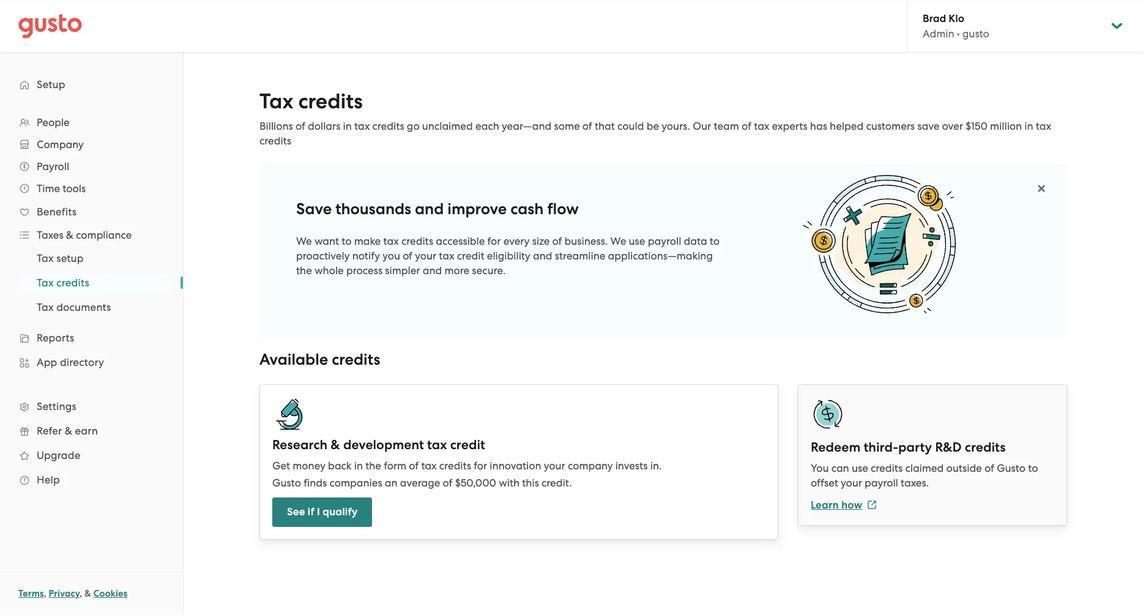 Task type: locate. For each thing, give the bounding box(es) containing it.
help
[[37, 474, 60, 486]]

credits inside list
[[56, 277, 89, 289]]

you
[[811, 462, 829, 474]]

tax credits billions of dollars in tax credits go unclaimed each year—and some of that could be yours. our team of tax experts has helped customers save over $150 million in tax credits
[[260, 89, 1052, 147]]

and up the accessible
[[415, 200, 444, 219]]

payroll left taxes.
[[865, 477, 898, 489]]

0 horizontal spatial payroll
[[648, 235, 681, 247]]

tax inside the tax credits billions of dollars in tax credits go unclaimed each year—and some of that could be yours. our team of tax experts has helped customers save over $150 million in tax credits
[[260, 89, 293, 114]]

in right "dollars"
[[343, 120, 352, 132]]

terms
[[18, 588, 44, 599]]

tax up billions
[[260, 89, 293, 114]]

of right "size"
[[552, 235, 562, 247]]

your inside you can use credits claimed outside of gusto to offset your payroll taxes.
[[841, 477, 862, 489]]

every
[[504, 235, 530, 247]]

the inside 'we want to make tax credits accessible for every size of business. we use payroll data to proactively notify you of your tax credit eligibility and streamline applications—making the whole process simpler and more secure.'
[[296, 264, 312, 277]]

1 horizontal spatial the
[[366, 459, 381, 472]]

2 vertical spatial your
[[841, 477, 862, 489]]

average
[[400, 477, 440, 489]]

1 horizontal spatial ,
[[80, 588, 82, 599]]

0 vertical spatial gusto
[[997, 462, 1026, 474]]

& for earn
[[65, 425, 72, 437]]

has
[[810, 120, 827, 132]]

in right million
[[1025, 120, 1034, 132]]

tax credits
[[37, 277, 89, 289]]

0 vertical spatial credit
[[457, 250, 485, 262]]

0 horizontal spatial ,
[[44, 588, 46, 599]]

refer & earn
[[37, 425, 98, 437]]

0 vertical spatial your
[[415, 250, 436, 262]]

experts
[[772, 120, 808, 132]]

with
[[499, 477, 520, 489]]

tax setup link
[[22, 247, 171, 269]]

tax down tax credits
[[37, 301, 54, 313]]

0 vertical spatial use
[[629, 235, 645, 247]]

1 vertical spatial the
[[366, 459, 381, 472]]

0 horizontal spatial the
[[296, 264, 312, 277]]

tax for tax setup
[[37, 252, 54, 264]]

list containing tax setup
[[0, 246, 183, 320]]

0 horizontal spatial use
[[629, 235, 645, 247]]

tax for tax credits
[[37, 277, 54, 289]]

directory
[[60, 356, 104, 368]]

get money back in the form of tax credits for innovation your company invests in. gusto finds companies an average of $50,000 with this credit.
[[272, 459, 662, 489]]

1 vertical spatial for
[[474, 459, 487, 472]]

your down the "can"
[[841, 477, 862, 489]]

klo
[[949, 12, 965, 25]]

for
[[488, 235, 501, 247], [474, 459, 487, 472]]

how
[[842, 499, 863, 511]]

1 , from the left
[[44, 588, 46, 599]]

offset
[[811, 477, 838, 489]]

2 horizontal spatial to
[[1028, 462, 1038, 474]]

third-
[[864, 439, 899, 455]]

your inside 'we want to make tax credits accessible for every size of business. we use payroll data to proactively notify you of your tax credit eligibility and streamline applications—making the whole process simpler and more secure.'
[[415, 250, 436, 262]]

of
[[296, 120, 305, 132], [583, 120, 592, 132], [742, 120, 752, 132], [552, 235, 562, 247], [403, 250, 413, 262], [409, 459, 419, 472], [985, 462, 995, 474], [443, 477, 453, 489]]

we right the business.
[[611, 235, 626, 247]]

0 vertical spatial payroll
[[648, 235, 681, 247]]

available credits
[[260, 350, 380, 369]]

we
[[296, 235, 312, 247], [611, 235, 626, 247]]

app
[[37, 356, 57, 368]]

credit
[[457, 250, 485, 262], [450, 437, 485, 453]]

1 horizontal spatial use
[[852, 462, 868, 474]]

payroll inside 'we want to make tax credits accessible for every size of business. we use payroll data to proactively notify you of your tax credit eligibility and streamline applications—making the whole process simpler and more secure.'
[[648, 235, 681, 247]]

1 vertical spatial payroll
[[865, 477, 898, 489]]

company
[[568, 459, 613, 472]]

0 vertical spatial for
[[488, 235, 501, 247]]

redeem
[[811, 439, 861, 455]]

1 horizontal spatial payroll
[[865, 477, 898, 489]]

data
[[684, 235, 707, 247]]

& right taxes
[[66, 229, 73, 241]]

that
[[595, 120, 615, 132]]

tax credits link
[[22, 272, 171, 294]]

company
[[37, 138, 84, 151]]

2 , from the left
[[80, 588, 82, 599]]

tax for tax credits billions of dollars in tax credits go unclaimed each year—and some of that could be yours. our team of tax experts has helped customers save over $150 million in tax credits
[[260, 89, 293, 114]]

use
[[629, 235, 645, 247], [852, 462, 868, 474]]

credit up get money back in the form of tax credits for innovation your company invests in. gusto finds companies an average of $50,000 with this credit.
[[450, 437, 485, 453]]

research & development tax credit
[[272, 437, 485, 453]]

for up $50,000
[[474, 459, 487, 472]]

1 horizontal spatial gusto
[[997, 462, 1026, 474]]

we left want
[[296, 235, 312, 247]]

refer & earn link
[[12, 420, 171, 442]]

tax
[[260, 89, 293, 114], [37, 252, 54, 264], [37, 277, 54, 289], [37, 301, 54, 313]]

1 horizontal spatial in
[[354, 459, 363, 472]]

to
[[342, 235, 352, 247], [710, 235, 720, 247], [1028, 462, 1038, 474]]

use right the "can"
[[852, 462, 868, 474]]

make
[[354, 235, 381, 247]]

the down research & development tax credit at the left bottom of page
[[366, 459, 381, 472]]

use inside you can use credits claimed outside of gusto to offset your payroll taxes.
[[852, 462, 868, 474]]

of right outside
[[985, 462, 995, 474]]

use inside 'we want to make tax credits accessible for every size of business. we use payroll data to proactively notify you of your tax credit eligibility and streamline applications—making the whole process simpler and more secure.'
[[629, 235, 645, 247]]

0 horizontal spatial your
[[415, 250, 436, 262]]

1 horizontal spatial your
[[544, 459, 565, 472]]

outside
[[947, 462, 982, 474]]

and left "more" on the left top
[[423, 264, 442, 277]]

1 vertical spatial your
[[544, 459, 565, 472]]

unclaimed
[[422, 120, 473, 132]]

,
[[44, 588, 46, 599], [80, 588, 82, 599]]

whole
[[315, 264, 344, 277]]

0 horizontal spatial we
[[296, 235, 312, 247]]

tax inside 'link'
[[37, 252, 54, 264]]

simpler
[[385, 264, 420, 277]]

qualify
[[323, 505, 358, 518]]

the inside get money back in the form of tax credits for innovation your company invests in. gusto finds companies an average of $50,000 with this credit.
[[366, 459, 381, 472]]

streamline
[[555, 250, 606, 262]]

your up simpler
[[415, 250, 436, 262]]

2 list from the top
[[0, 246, 183, 320]]

tax down tax setup
[[37, 277, 54, 289]]

1 horizontal spatial to
[[710, 235, 720, 247]]

home image
[[18, 14, 82, 38]]

credit.
[[542, 477, 572, 489]]

in.
[[650, 459, 662, 472]]

we want to make tax credits accessible for every size of business. we use payroll data to proactively notify you of your tax credit eligibility and streamline applications—making the whole process simpler and more secure.
[[296, 235, 720, 277]]

and down "size"
[[533, 250, 552, 262]]

redeem third-party r&d credits
[[811, 439, 1006, 455]]

gusto down get
[[272, 477, 301, 489]]

&
[[66, 229, 73, 241], [65, 425, 72, 437], [331, 437, 340, 453], [85, 588, 91, 599]]

0 vertical spatial the
[[296, 264, 312, 277]]

of up simpler
[[403, 250, 413, 262]]

learn how
[[811, 499, 863, 511]]

list
[[0, 111, 183, 492], [0, 246, 183, 320]]

tax down taxes
[[37, 252, 54, 264]]

dollars
[[308, 120, 341, 132]]

for inside 'we want to make tax credits accessible for every size of business. we use payroll data to proactively notify you of your tax credit eligibility and streamline applications—making the whole process simpler and more secure.'
[[488, 235, 501, 247]]

use up applications—making
[[629, 235, 645, 247]]

form
[[384, 459, 406, 472]]

& inside dropdown button
[[66, 229, 73, 241]]

gusto
[[997, 462, 1026, 474], [272, 477, 301, 489]]

2 horizontal spatial your
[[841, 477, 862, 489]]

$50,000
[[455, 477, 496, 489]]

see if i qualify
[[287, 505, 358, 518]]

1 vertical spatial use
[[852, 462, 868, 474]]

, left cookies button
[[80, 588, 82, 599]]

payroll
[[37, 160, 69, 173]]

benefits
[[37, 206, 77, 218]]

1 vertical spatial gusto
[[272, 477, 301, 489]]

& up "back"
[[331, 437, 340, 453]]

in up "companies"
[[354, 459, 363, 472]]

gusto right outside
[[997, 462, 1026, 474]]

company button
[[12, 133, 171, 155]]

the down proactively
[[296, 264, 312, 277]]

, left privacy at left bottom
[[44, 588, 46, 599]]

1 vertical spatial credit
[[450, 437, 485, 453]]

credit down the accessible
[[457, 250, 485, 262]]

helped
[[830, 120, 864, 132]]

your inside get money back in the form of tax credits for innovation your company invests in. gusto finds companies an average of $50,000 with this credit.
[[544, 459, 565, 472]]

1 horizontal spatial we
[[611, 235, 626, 247]]

& left "earn"
[[65, 425, 72, 437]]

for up eligibility
[[488, 235, 501, 247]]

credits
[[298, 89, 363, 114], [372, 120, 404, 132], [260, 135, 291, 147], [401, 235, 433, 247], [56, 277, 89, 289], [332, 350, 380, 369], [965, 439, 1006, 455], [439, 459, 471, 472], [871, 462, 903, 474]]

1 vertical spatial and
[[533, 250, 552, 262]]

0 horizontal spatial in
[[343, 120, 352, 132]]

1 list from the top
[[0, 111, 183, 492]]

taxes & compliance button
[[12, 224, 171, 246]]

gusto inside you can use credits claimed outside of gusto to offset your payroll taxes.
[[997, 462, 1026, 474]]

tax
[[354, 120, 370, 132], [754, 120, 770, 132], [1036, 120, 1052, 132], [383, 235, 399, 247], [439, 250, 455, 262], [427, 437, 447, 453], [421, 459, 437, 472]]

payroll up applications—making
[[648, 235, 681, 247]]

0 horizontal spatial gusto
[[272, 477, 301, 489]]

your up credit.
[[544, 459, 565, 472]]

compliance
[[76, 229, 132, 241]]

research
[[272, 437, 328, 453]]



Task type: describe. For each thing, give the bounding box(es) containing it.
party
[[899, 439, 932, 455]]

proactively
[[296, 250, 350, 262]]

development
[[343, 437, 424, 453]]

learn how link
[[811, 499, 877, 511]]

companies
[[330, 477, 382, 489]]

customers
[[866, 120, 915, 132]]

& left cookies button
[[85, 588, 91, 599]]

setup link
[[12, 73, 171, 95]]

time tools button
[[12, 178, 171, 200]]

tax documents link
[[22, 296, 171, 318]]

& for development
[[331, 437, 340, 453]]

gusto navigation element
[[0, 53, 183, 512]]

reports
[[37, 332, 74, 344]]

over
[[942, 120, 963, 132]]

process
[[346, 264, 383, 277]]

cookies button
[[94, 586, 128, 601]]

list containing people
[[0, 111, 183, 492]]

credit inside 'we want to make tax credits accessible for every size of business. we use payroll data to proactively notify you of your tax credit eligibility and streamline applications—making the whole process simpler and more secure.'
[[457, 250, 485, 262]]

of right average
[[443, 477, 453, 489]]

to inside you can use credits claimed outside of gusto to offset your payroll taxes.
[[1028, 462, 1038, 474]]

of left that
[[583, 120, 592, 132]]

see
[[287, 505, 305, 518]]

want
[[315, 235, 339, 247]]

0 horizontal spatial to
[[342, 235, 352, 247]]

time tools
[[37, 182, 86, 195]]

$150
[[966, 120, 988, 132]]

settings
[[37, 400, 76, 413]]

can
[[832, 462, 849, 474]]

0 vertical spatial and
[[415, 200, 444, 219]]

save
[[918, 120, 940, 132]]

documents
[[56, 301, 111, 313]]

brad klo admin • gusto
[[923, 12, 990, 40]]

tools
[[63, 182, 86, 195]]

eligibility
[[487, 250, 531, 262]]

back
[[328, 459, 352, 472]]

terms , privacy , & cookies
[[18, 588, 128, 599]]

reports link
[[12, 327, 171, 349]]

money
[[293, 459, 326, 472]]

our
[[693, 120, 711, 132]]

tax documents
[[37, 301, 111, 313]]

million
[[990, 120, 1022, 132]]

admin
[[923, 28, 955, 40]]

save thousands and improve cash flow
[[296, 200, 579, 219]]

billions
[[260, 120, 293, 132]]

& for compliance
[[66, 229, 73, 241]]

you
[[383, 250, 400, 262]]

of up average
[[409, 459, 419, 472]]

tax for tax documents
[[37, 301, 54, 313]]

be
[[647, 120, 659, 132]]

learn
[[811, 499, 839, 511]]

people
[[37, 116, 70, 129]]

of left "dollars"
[[296, 120, 305, 132]]

tax inside get money back in the form of tax credits for innovation your company invests in. gusto finds companies an average of $50,000 with this credit.
[[421, 459, 437, 472]]

payroll inside you can use credits claimed outside of gusto to offset your payroll taxes.
[[865, 477, 898, 489]]

brad
[[923, 12, 946, 25]]

credits inside get money back in the form of tax credits for innovation your company invests in. gusto finds companies an average of $50,000 with this credit.
[[439, 459, 471, 472]]

this
[[522, 477, 539, 489]]

2 we from the left
[[611, 235, 626, 247]]

privacy
[[49, 588, 80, 599]]

year—and
[[502, 120, 552, 132]]

thousands
[[336, 200, 411, 219]]

improve
[[448, 200, 507, 219]]

gusto
[[963, 28, 990, 40]]

of inside you can use credits claimed outside of gusto to offset your payroll taxes.
[[985, 462, 995, 474]]

credits inside you can use credits claimed outside of gusto to offset your payroll taxes.
[[871, 462, 903, 474]]

an
[[385, 477, 398, 489]]

each
[[476, 120, 499, 132]]

in inside get money back in the form of tax credits for innovation your company invests in. gusto finds companies an average of $50,000 with this credit.
[[354, 459, 363, 472]]

r&d
[[935, 439, 962, 455]]

privacy link
[[49, 588, 80, 599]]

size
[[532, 235, 550, 247]]

taxes.
[[901, 477, 929, 489]]

team
[[714, 120, 739, 132]]

1 we from the left
[[296, 235, 312, 247]]

upgrade link
[[12, 444, 171, 466]]

2 vertical spatial and
[[423, 264, 442, 277]]

2 horizontal spatial in
[[1025, 120, 1034, 132]]

earn
[[75, 425, 98, 437]]

people button
[[12, 111, 171, 133]]

for inside get money back in the form of tax credits for innovation your company invests in. gusto finds companies an average of $50,000 with this credit.
[[474, 459, 487, 472]]

some
[[554, 120, 580, 132]]

available
[[260, 350, 328, 369]]

save
[[296, 200, 332, 219]]

tax setup
[[37, 252, 84, 264]]

go
[[407, 120, 420, 132]]

i
[[317, 505, 320, 518]]

of right team
[[742, 120, 752, 132]]

•
[[957, 28, 960, 40]]

credits inside 'we want to make tax credits accessible for every size of business. we use payroll data to proactively notify you of your tax credit eligibility and streamline applications—making the whole process simpler and more secure.'
[[401, 235, 433, 247]]

app directory
[[37, 356, 104, 368]]

secure.
[[472, 264, 506, 277]]

settings link
[[12, 395, 171, 417]]

could
[[618, 120, 644, 132]]

innovation
[[490, 459, 541, 472]]

taxes
[[37, 229, 63, 241]]

gusto inside get money back in the form of tax credits for innovation your company invests in. gusto finds companies an average of $50,000 with this credit.
[[272, 477, 301, 489]]

benefits link
[[12, 201, 171, 223]]

get
[[272, 459, 290, 472]]

see if i qualify link
[[272, 497, 372, 527]]

finds
[[304, 477, 327, 489]]

taxes & compliance
[[37, 229, 132, 241]]

claimed
[[906, 462, 944, 474]]

app directory link
[[12, 351, 171, 373]]



Task type: vqa. For each thing, say whether or not it's contained in the screenshot.
People dropdown button
yes



